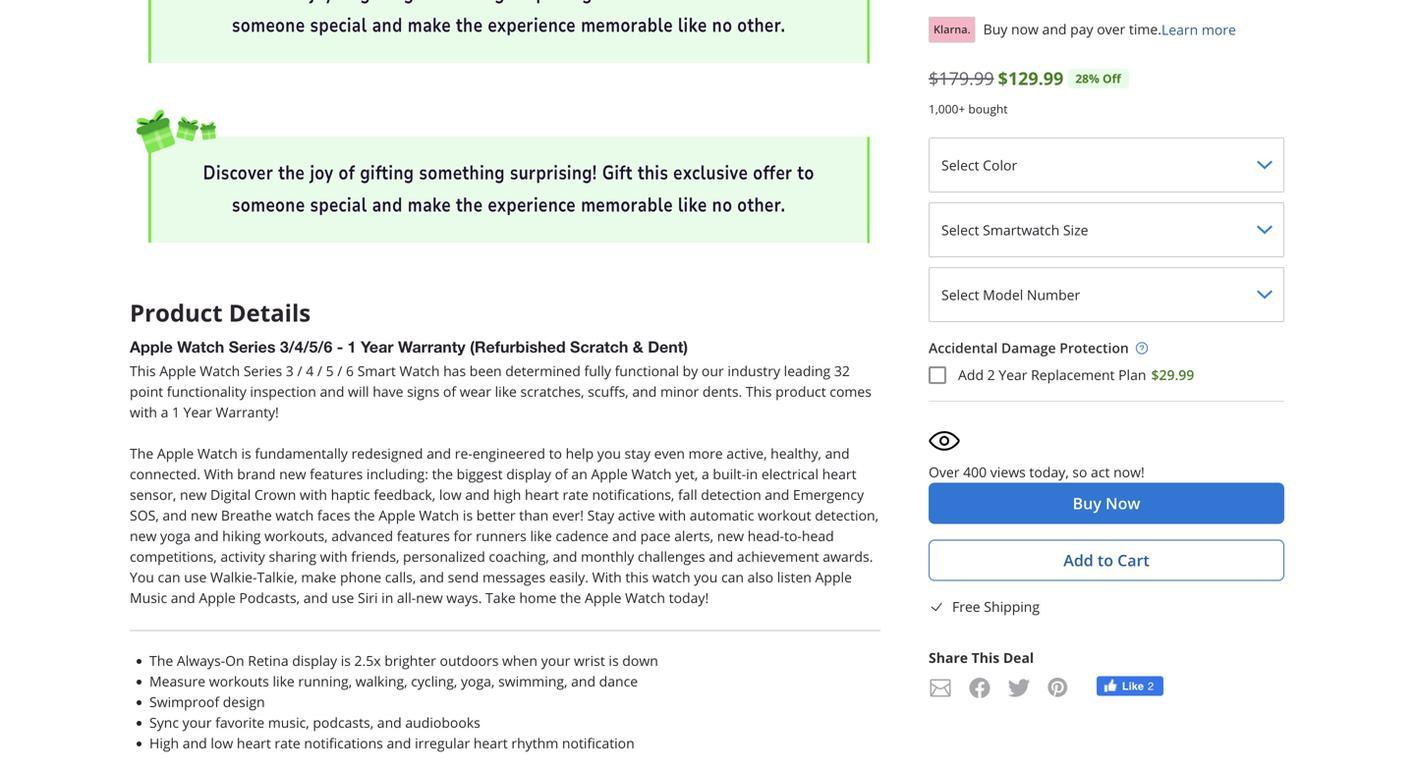 Task type: vqa. For each thing, say whether or not it's contained in the screenshot.
PAY
yes



Task type: describe. For each thing, give the bounding box(es) containing it.
heart left rhythm
[[474, 735, 508, 753]]

and down alerts,
[[709, 548, 734, 566]]

views
[[991, 463, 1026, 482]]

year inside this apple watch series 3 / 4 / 5 / 6  smart watch has been determined fully functional by our industry leading 32 point functionality inspection and will have signs of wear like scratches, scuffs, and minor dents. this product comes with a 1 year warranty!
[[183, 404, 212, 422]]

competitions,
[[130, 548, 217, 566]]

watch down stay
[[632, 465, 672, 484]]

like inside the always-on retina display is 2.5x brighter outdoors when your wrist is down measure workouts like running, walking, cycling, yoga, swimming, and dance swimproof design sync your favorite music, podcasts, and audiobooks high and low heart rate notifications and irregular heart rhythm notification
[[273, 673, 295, 691]]

shipping
[[984, 598, 1040, 616]]

2.5x
[[354, 652, 381, 670]]

1,000+
[[929, 101, 966, 117]]

better
[[477, 507, 516, 525]]

home
[[519, 589, 557, 608]]

1 vertical spatial this
[[746, 383, 772, 401]]

learn
[[1162, 20, 1198, 39]]

send
[[448, 569, 479, 587]]

listen
[[777, 569, 812, 587]]

2
[[988, 366, 995, 384]]

sharing
[[269, 548, 317, 566]]

add for add to cart
[[1064, 550, 1094, 572]]

apple down easily.
[[585, 589, 622, 608]]

and down active
[[612, 527, 637, 546]]

buy now button
[[929, 483, 1285, 524]]

share with twitter. image
[[1008, 677, 1031, 700]]

low inside the apple watch is fundamentally redesigned and re-engineered to help you stay even more active, healthy, and connected. with brand new features including: the biggest display of an apple watch yet, a built-in electrical heart sensor, new digital crown with haptic feedback, low and high heart rate notifications, fall detection and emergency sos, and new breathe watch faces the apple watch is better than ever! stay active with automatic workout detection, new yoga and hiking workouts, advanced features for runners like cadence and pace alerts, new head-to-head competitions, activity sharing with friends, personalized coaching, and monthly challenges and achievement awards. you can use walkie-talkie, make phone calls, and send messages easily. with this watch you can also listen apple music  and apple podcasts, and use siri in all-new ways. take home the apple watch today!
[[439, 486, 462, 504]]

make
[[301, 569, 337, 587]]

product
[[776, 383, 826, 401]]

all-
[[397, 589, 416, 608]]

yoga
[[160, 527, 191, 546]]

add to cart button
[[929, 540, 1285, 581]]

calls,
[[385, 569, 416, 587]]

1 vertical spatial with
[[592, 569, 622, 587]]

to-
[[784, 527, 802, 546]]

display inside the always-on retina display is 2.5x brighter outdoors when your wrist is down measure workouts like running, walking, cycling, yoga, swimming, and dance swimproof design sync your favorite music, podcasts, and audiobooks high and low heart rate notifications and irregular heart rhythm notification
[[292, 652, 337, 670]]

28% off
[[1076, 70, 1121, 87]]

apple down awards.
[[815, 569, 852, 587]]

and left irregular
[[387, 735, 411, 753]]

2 / from the left
[[317, 362, 322, 380]]

crown
[[254, 486, 296, 504]]

plan
[[1119, 366, 1147, 384]]

and down personalized
[[420, 569, 444, 587]]

damage
[[1002, 339, 1056, 357]]

advanced
[[332, 527, 393, 546]]

4
[[306, 362, 314, 380]]

alerts,
[[674, 527, 714, 546]]

and right the yoga
[[194, 527, 219, 546]]

a inside this apple watch series 3 / 4 / 5 / 6  smart watch has been determined fully functional by our industry leading 32 point functionality inspection and will have signs of wear like scratches, scuffs, and minor dents. this product comes with a 1 year warranty!
[[161, 404, 168, 422]]

phone
[[340, 569, 382, 587]]

wrist
[[574, 652, 605, 670]]

now!
[[1114, 463, 1145, 482]]

rhythm
[[512, 735, 559, 753]]

is up the 'for'
[[463, 507, 473, 525]]

the always-on retina display is 2.5x brighter outdoors when your wrist is down measure workouts like running, walking, cycling, yoga, swimming, and dance swimproof design sync your favorite music, podcasts, and audiobooks high and low heart rate notifications and irregular heart rhythm notification
[[149, 652, 658, 753]]

sync
[[149, 714, 179, 732]]

watch up the 'for'
[[419, 507, 459, 525]]

you
[[130, 569, 154, 587]]

running,
[[298, 673, 352, 691]]

new left ways. at the bottom left
[[416, 589, 443, 608]]

0 horizontal spatial your
[[182, 714, 212, 732]]

podcasts,
[[313, 714, 374, 732]]

scratches,
[[521, 383, 584, 401]]

rate inside the always-on retina display is 2.5x brighter outdoors when your wrist is down measure workouts like running, walking, cycling, yoga, swimming, and dance swimproof design sync your favorite music, podcasts, and audiobooks high and low heart rate notifications and irregular heart rhythm notification
[[275, 735, 301, 753]]

friends,
[[351, 548, 400, 566]]

1 horizontal spatial 1
[[348, 337, 356, 356]]

0 vertical spatial series
[[229, 337, 276, 356]]

irregular
[[415, 735, 470, 753]]

with up make
[[320, 548, 348, 566]]

signs
[[407, 383, 440, 401]]

and down 5
[[320, 383, 344, 401]]

today,
[[1030, 463, 1069, 482]]

active,
[[727, 445, 767, 463]]

watch up signs
[[400, 362, 440, 380]]

$129.99
[[998, 66, 1064, 90]]

high
[[149, 735, 179, 753]]

&
[[633, 337, 644, 356]]

0 vertical spatial more
[[1202, 20, 1236, 39]]

walkie-
[[210, 569, 257, 587]]

series inside this apple watch series 3 / 4 / 5 / 6  smart watch has been determined fully functional by our industry leading 32 point functionality inspection and will have signs of wear like scratches, scuffs, and minor dents. this product comes with a 1 year warranty!
[[244, 362, 282, 380]]

buy now
[[1073, 493, 1141, 515]]

point
[[130, 383, 163, 401]]

when
[[502, 652, 538, 670]]

by
[[683, 362, 698, 380]]

display inside the apple watch is fundamentally redesigned and re-engineered to help you stay even more active, healthy, and connected. with brand new features including: the biggest display of an apple watch yet, a built-in electrical heart sensor, new digital crown with haptic feedback, low and high heart rate notifications, fall detection and emergency sos, and new breathe watch faces the apple watch is better than ever! stay active with automatic workout detection, new yoga and hiking workouts, advanced features for runners like cadence and pace alerts, new head-to-head competitions, activity sharing with friends, personalized coaching, and monthly challenges and achievement awards. you can use walkie-talkie, make phone calls, and send messages easily. with this watch you can also listen apple music  and apple podcasts, and use siri in all-new ways. take home the apple watch today!
[[506, 465, 551, 484]]

apple down "feedback,"
[[379, 507, 416, 525]]

now
[[1011, 20, 1039, 39]]

and right music
[[171, 589, 195, 608]]

apple right an
[[591, 465, 628, 484]]

breathe
[[221, 507, 272, 525]]

measure
[[149, 673, 206, 691]]

monthly
[[581, 548, 634, 566]]

2 vertical spatial the
[[560, 589, 581, 608]]

and down make
[[303, 589, 328, 608]]

buy now and pay over time. learn more
[[984, 20, 1236, 39]]

notification
[[562, 735, 635, 753]]

more inside the apple watch is fundamentally redesigned and re-engineered to help you stay even more active, healthy, and connected. with brand new features including: the biggest display of an apple watch yet, a built-in electrical heart sensor, new digital crown with haptic feedback, low and high heart rate notifications, fall detection and emergency sos, and new breathe watch faces the apple watch is better than ever! stay active with automatic workout detection, new yoga and hiking workouts, advanced features for runners like cadence and pace alerts, new head-to-head competitions, activity sharing with friends, personalized coaching, and monthly challenges and achievement awards. you can use walkie-talkie, make phone calls, and send messages easily. with this watch you can also listen apple music  and apple podcasts, and use siri in all-new ways. take home the apple watch today!
[[689, 445, 723, 463]]

detection
[[701, 486, 762, 504]]

and down the walking,
[[377, 714, 402, 732]]

heart up emergency
[[822, 465, 857, 484]]

1 horizontal spatial features
[[397, 527, 450, 546]]

of inside this apple watch series 3 / 4 / 5 / 6  smart watch has been determined fully functional by our industry leading 32 point functionality inspection and will have signs of wear like scratches, scuffs, and minor dents. this product comes with a 1 year warranty!
[[443, 383, 456, 401]]

hiking
[[222, 527, 261, 546]]

1 inside this apple watch series 3 / 4 / 5 / 6  smart watch has been determined fully functional by our industry leading 32 point functionality inspection and will have signs of wear like scratches, scuffs, and minor dents. this product comes with a 1 year warranty!
[[172, 404, 180, 422]]

0 horizontal spatial watch
[[276, 507, 314, 525]]

and up easily.
[[553, 548, 577, 566]]

pay
[[1071, 20, 1094, 39]]

help
[[566, 445, 594, 463]]

haptic
[[331, 486, 370, 504]]

apple inside this apple watch series 3 / 4 / 5 / 6  smart watch has been determined fully functional by our industry leading 32 point functionality inspection and will have signs of wear like scratches, scuffs, and minor dents. this product comes with a 1 year warranty!
[[159, 362, 196, 380]]

1 / from the left
[[297, 362, 302, 380]]

take
[[486, 589, 516, 608]]

also
[[748, 569, 774, 587]]

time.
[[1129, 20, 1162, 39]]

the for the apple watch is fundamentally redesigned and re-engineered to help you stay even more active, healthy, and connected. with brand new features including: the biggest display of an apple watch yet, a built-in electrical heart sensor, new digital crown with haptic feedback, low and high heart rate notifications, fall detection and emergency sos, and new breathe watch faces the apple watch is better than ever! stay active with automatic workout detection, new yoga and hiking workouts, advanced features for runners like cadence and pace alerts, new head-to-head competitions, activity sharing with friends, personalized coaching, and monthly challenges and achievement awards. you can use walkie-talkie, make phone calls, and send messages easily. with this watch you can also listen apple music  and apple podcasts, and use siri in all-new ways. take home the apple watch today!
[[130, 445, 154, 463]]

even
[[654, 445, 685, 463]]

watch up functionality
[[200, 362, 240, 380]]

heart down favorite
[[237, 735, 271, 753]]

6
[[346, 362, 354, 380]]

today!
[[669, 589, 709, 608]]

workouts
[[209, 673, 269, 691]]

1 can from the left
[[158, 569, 180, 587]]

deal
[[1003, 649, 1034, 668]]

head
[[802, 527, 834, 546]]

personalized
[[403, 548, 485, 566]]

rate inside the apple watch is fundamentally redesigned and re-engineered to help you stay even more active, healthy, and connected. with brand new features including: the biggest display of an apple watch yet, a built-in electrical heart sensor, new digital crown with haptic feedback, low and high heart rate notifications, fall detection and emergency sos, and new breathe watch faces the apple watch is better than ever! stay active with automatic workout detection, new yoga and hiking workouts, advanced features for runners like cadence and pace alerts, new head-to-head competitions, activity sharing with friends, personalized coaching, and monthly challenges and achievement awards. you can use walkie-talkie, make phone calls, and send messages easily. with this watch you can also listen apple music  and apple podcasts, and use siri in all-new ways. take home the apple watch today!
[[563, 486, 589, 504]]

emergency
[[793, 486, 864, 504]]

active
[[618, 507, 655, 525]]

and right high
[[183, 735, 207, 753]]

functional
[[615, 362, 679, 380]]



Task type: locate. For each thing, give the bounding box(es) containing it.
music,
[[268, 714, 309, 732]]

1 horizontal spatial you
[[694, 569, 718, 587]]

1 vertical spatial a
[[702, 465, 710, 484]]

2 vertical spatial this
[[972, 649, 1000, 668]]

1 horizontal spatial like
[[495, 383, 517, 401]]

1 horizontal spatial /
[[317, 362, 322, 380]]

1 vertical spatial use
[[332, 589, 354, 608]]

and up workout
[[765, 486, 790, 504]]

a right yet,
[[702, 465, 710, 484]]

1 horizontal spatial year
[[361, 337, 394, 356]]

5
[[326, 362, 334, 380]]

and down "wrist"
[[571, 673, 596, 691]]

bought
[[969, 101, 1008, 117]]

the up measure
[[149, 652, 173, 670]]

0 vertical spatial use
[[184, 569, 207, 587]]

engineered
[[473, 445, 545, 463]]

1 vertical spatial to
[[1098, 550, 1114, 572]]

with inside this apple watch series 3 / 4 / 5 / 6  smart watch has been determined fully functional by our industry leading 32 point functionality inspection and will have signs of wear like scratches, scuffs, and minor dents. this product comes with a 1 year warranty!
[[130, 404, 157, 422]]

to left cart
[[1098, 550, 1114, 572]]

0 vertical spatial with
[[204, 465, 234, 484]]

notifications,
[[592, 486, 675, 504]]

dance
[[599, 673, 638, 691]]

1 horizontal spatial rate
[[563, 486, 589, 504]]

and
[[1043, 20, 1067, 39], [320, 383, 344, 401], [632, 383, 657, 401], [427, 445, 451, 463], [825, 445, 850, 463], [465, 486, 490, 504], [765, 486, 790, 504], [163, 507, 187, 525], [194, 527, 219, 546], [612, 527, 637, 546], [553, 548, 577, 566], [709, 548, 734, 566], [420, 569, 444, 587], [171, 589, 195, 608], [303, 589, 328, 608], [571, 673, 596, 691], [377, 714, 402, 732], [183, 735, 207, 753], [387, 735, 411, 753]]

easily.
[[549, 569, 589, 587]]

1 horizontal spatial the
[[432, 465, 453, 484]]

cycling,
[[411, 673, 457, 691]]

low down favorite
[[211, 735, 233, 753]]

add to cart
[[1064, 550, 1150, 572]]

0 vertical spatial year
[[361, 337, 394, 356]]

1 horizontal spatial use
[[332, 589, 354, 608]]

a
[[161, 404, 168, 422], [702, 465, 710, 484]]

product details
[[130, 297, 311, 329]]

awards.
[[823, 548, 873, 566]]

to inside the apple watch is fundamentally redesigned and re-engineered to help you stay even more active, healthy, and connected. with brand new features including: the biggest display of an apple watch yet, a built-in electrical heart sensor, new digital crown with haptic feedback, low and high heart rate notifications, fall detection and emergency sos, and new breathe watch faces the apple watch is better than ever! stay active with automatic workout detection, new yoga and hiking workouts, advanced features for runners like cadence and pace alerts, new head-to-head competitions, activity sharing with friends, personalized coaching, and monthly challenges and achievement awards. you can use walkie-talkie, make phone calls, and send messages easily. with this watch you can also listen apple music  and apple podcasts, and use siri in all-new ways. take home the apple watch today!
[[549, 445, 562, 463]]

the left biggest
[[432, 465, 453, 484]]

an
[[572, 465, 588, 484]]

use left siri
[[332, 589, 354, 608]]

year down functionality
[[183, 404, 212, 422]]

watch down "product details"
[[177, 337, 224, 356]]

this up share with facebook. image
[[972, 649, 1000, 668]]

of down "has"
[[443, 383, 456, 401]]

the
[[130, 445, 154, 463], [149, 652, 173, 670]]

share with facebook. image
[[968, 677, 992, 700]]

and left re-
[[427, 445, 451, 463]]

add left cart
[[1064, 550, 1094, 572]]

healthy,
[[771, 445, 822, 463]]

2 horizontal spatial this
[[972, 649, 1000, 668]]

share with email. image
[[929, 677, 953, 700]]

of inside the apple watch is fundamentally redesigned and re-engineered to help you stay even more active, healthy, and connected. with brand new features including: the biggest display of an apple watch yet, a built-in electrical heart sensor, new digital crown with haptic feedback, low and high heart rate notifications, fall detection and emergency sos, and new breathe watch faces the apple watch is better than ever! stay active with automatic workout detection, new yoga and hiking workouts, advanced features for runners like cadence and pace alerts, new head-to-head competitions, activity sharing with friends, personalized coaching, and monthly challenges and achievement awards. you can use walkie-talkie, make phone calls, and send messages easily. with this watch you can also listen apple music  and apple podcasts, and use siri in all-new ways. take home the apple watch today!
[[555, 465, 568, 484]]

1 horizontal spatial more
[[1202, 20, 1236, 39]]

0 horizontal spatial display
[[292, 652, 337, 670]]

0 horizontal spatial like
[[273, 673, 295, 691]]

/ left 5
[[317, 362, 322, 380]]

1 vertical spatial the
[[149, 652, 173, 670]]

new down fundamentally
[[279, 465, 306, 484]]

you left stay
[[597, 445, 621, 463]]

0 vertical spatial your
[[541, 652, 571, 670]]

0 vertical spatial the
[[130, 445, 154, 463]]

0 horizontal spatial more
[[689, 445, 723, 463]]

1 horizontal spatial of
[[555, 465, 568, 484]]

add
[[958, 366, 984, 384], [1064, 550, 1094, 572]]

apple
[[130, 337, 173, 356], [159, 362, 196, 380], [157, 445, 194, 463], [591, 465, 628, 484], [379, 507, 416, 525], [815, 569, 852, 587], [199, 589, 236, 608], [585, 589, 622, 608]]

1 horizontal spatial a
[[702, 465, 710, 484]]

your up swimming,
[[541, 652, 571, 670]]

buy left now
[[984, 20, 1008, 39]]

apple down walkie-
[[199, 589, 236, 608]]

heart
[[822, 465, 857, 484], [525, 486, 559, 504], [237, 735, 271, 753], [474, 735, 508, 753]]

1 vertical spatial rate
[[275, 735, 301, 753]]

pin it with pinterest. image
[[1047, 677, 1071, 700]]

2 horizontal spatial like
[[530, 527, 552, 546]]

year
[[361, 337, 394, 356], [999, 366, 1028, 384], [183, 404, 212, 422]]

0 vertical spatial the
[[432, 465, 453, 484]]

is up brand
[[241, 445, 251, 463]]

the
[[432, 465, 453, 484], [354, 507, 375, 525], [560, 589, 581, 608]]

like inside this apple watch series 3 / 4 / 5 / 6  smart watch has been determined fully functional by our industry leading 32 point functionality inspection and will have signs of wear like scratches, scuffs, and minor dents. this product comes with a 1 year warranty!
[[495, 383, 517, 401]]

your
[[541, 652, 571, 670], [182, 714, 212, 732]]

like inside the apple watch is fundamentally redesigned and re-engineered to help you stay even more active, healthy, and connected. with brand new features including: the biggest display of an apple watch yet, a built-in electrical heart sensor, new digital crown with haptic feedback, low and high heart rate notifications, fall detection and emergency sos, and new breathe watch faces the apple watch is better than ever! stay active with automatic workout detection, new yoga and hiking workouts, advanced features for runners like cadence and pace alerts, new head-to-head competitions, activity sharing with friends, personalized coaching, and monthly challenges and achievement awards. you can use walkie-talkie, make phone calls, and send messages easily. with this watch you can also listen apple music  and apple podcasts, and use siri in all-new ways. take home the apple watch today!
[[530, 527, 552, 546]]

1 vertical spatial the
[[354, 507, 375, 525]]

year right 2 at top right
[[999, 366, 1028, 384]]

1 horizontal spatial with
[[592, 569, 622, 587]]

built-
[[713, 465, 746, 484]]

of left an
[[555, 465, 568, 484]]

feedback,
[[374, 486, 436, 504]]

buy for buy now
[[1073, 493, 1102, 515]]

apple up functionality
[[159, 362, 196, 380]]

2 horizontal spatial /
[[337, 362, 343, 380]]

low
[[439, 486, 462, 504], [211, 735, 233, 753]]

0 vertical spatial display
[[506, 465, 551, 484]]

this
[[626, 569, 649, 587]]

swimproof
[[149, 694, 219, 712]]

display
[[506, 465, 551, 484], [292, 652, 337, 670]]

1 vertical spatial display
[[292, 652, 337, 670]]

0 vertical spatial this
[[130, 362, 156, 380]]

0 vertical spatial watch
[[276, 507, 314, 525]]

digital
[[210, 486, 251, 504]]

head-
[[748, 527, 784, 546]]

0 vertical spatial to
[[549, 445, 562, 463]]

1 vertical spatial features
[[397, 527, 450, 546]]

been
[[470, 362, 502, 380]]

1 horizontal spatial add
[[1064, 550, 1094, 572]]

and left pay
[[1043, 20, 1067, 39]]

apple up connected.
[[157, 445, 194, 463]]

automatic
[[690, 507, 754, 525]]

0 vertical spatial like
[[495, 383, 517, 401]]

podcasts,
[[239, 589, 300, 608]]

apple down product
[[130, 337, 173, 356]]

protection
[[1060, 339, 1129, 357]]

like down retina
[[273, 673, 295, 691]]

display up running,
[[292, 652, 337, 670]]

redesigned
[[352, 445, 423, 463]]

1 horizontal spatial your
[[541, 652, 571, 670]]

free shipping
[[953, 598, 1040, 616]]

rate
[[563, 486, 589, 504], [275, 735, 301, 753]]

now
[[1106, 493, 1141, 515]]

runners
[[476, 527, 527, 546]]

display down engineered
[[506, 465, 551, 484]]

0 horizontal spatial you
[[597, 445, 621, 463]]

0 horizontal spatial in
[[382, 589, 394, 608]]

more up yet,
[[689, 445, 723, 463]]

rate down an
[[563, 486, 589, 504]]

messages
[[483, 569, 546, 587]]

3 / from the left
[[337, 362, 343, 380]]

connected.
[[130, 465, 200, 484]]

new
[[279, 465, 306, 484], [180, 486, 207, 504], [191, 507, 218, 525], [130, 527, 157, 546], [717, 527, 744, 546], [416, 589, 443, 608]]

0 vertical spatial add
[[958, 366, 984, 384]]

this down industry
[[746, 383, 772, 401]]

determined
[[506, 362, 581, 380]]

0 horizontal spatial features
[[310, 465, 363, 484]]

the up advanced
[[354, 507, 375, 525]]

1 vertical spatial year
[[999, 366, 1028, 384]]

new down digital
[[191, 507, 218, 525]]

wear
[[460, 383, 491, 401]]

cart
[[1118, 550, 1150, 572]]

/ right '3'
[[297, 362, 302, 380]]

28%
[[1076, 70, 1100, 87]]

series left '3'
[[244, 362, 282, 380]]

1 horizontal spatial low
[[439, 486, 462, 504]]

brand
[[237, 465, 276, 484]]

more right learn
[[1202, 20, 1236, 39]]

0 horizontal spatial can
[[158, 569, 180, 587]]

like down the been
[[495, 383, 517, 401]]

and up the yoga
[[163, 507, 187, 525]]

watch up workouts,
[[276, 507, 314, 525]]

add left 2 at top right
[[958, 366, 984, 384]]

functionality
[[167, 383, 246, 401]]

2 horizontal spatial year
[[999, 366, 1028, 384]]

to inside the add to cart button
[[1098, 550, 1114, 572]]

1 down functionality
[[172, 404, 180, 422]]

with down point
[[130, 404, 157, 422]]

series down details in the top of the page
[[229, 337, 276, 356]]

in down active,
[[746, 465, 758, 484]]

1 vertical spatial 1
[[172, 404, 180, 422]]

design
[[223, 694, 265, 712]]

share
[[929, 649, 968, 668]]

1 horizontal spatial watch
[[652, 569, 691, 587]]

1 vertical spatial add
[[1064, 550, 1094, 572]]

0 horizontal spatial use
[[184, 569, 207, 587]]

is left 2.5x
[[341, 652, 351, 670]]

industry
[[728, 362, 781, 380]]

the down easily.
[[560, 589, 581, 608]]

watch down challenges
[[652, 569, 691, 587]]

0 horizontal spatial of
[[443, 383, 456, 401]]

0 horizontal spatial to
[[549, 445, 562, 463]]

0 horizontal spatial rate
[[275, 735, 301, 753]]

electrical
[[762, 465, 819, 484]]

and down biggest
[[465, 486, 490, 504]]

a down point
[[161, 404, 168, 422]]

achievement
[[737, 548, 819, 566]]

watch up digital
[[197, 445, 238, 463]]

1 vertical spatial your
[[182, 714, 212, 732]]

to left help
[[549, 445, 562, 463]]

1 vertical spatial buy
[[1073, 493, 1102, 515]]

stay
[[625, 445, 651, 463]]

detection,
[[815, 507, 879, 525]]

with down fall
[[659, 507, 686, 525]]

product
[[130, 297, 223, 329]]

1 horizontal spatial this
[[746, 383, 772, 401]]

0 vertical spatial buy
[[984, 20, 1008, 39]]

and down functional
[[632, 383, 657, 401]]

0 horizontal spatial year
[[183, 404, 212, 422]]

0 horizontal spatial the
[[354, 507, 375, 525]]

1 horizontal spatial in
[[746, 465, 758, 484]]

down
[[623, 652, 658, 670]]

0 vertical spatial of
[[443, 383, 456, 401]]

always-
[[177, 652, 225, 670]]

0 horizontal spatial 1
[[172, 404, 180, 422]]

1 vertical spatial watch
[[652, 569, 691, 587]]

features up haptic
[[310, 465, 363, 484]]

re-
[[455, 445, 473, 463]]

0 horizontal spatial /
[[297, 362, 302, 380]]

add inside button
[[1064, 550, 1094, 572]]

will
[[348, 383, 369, 401]]

watch
[[177, 337, 224, 356], [200, 362, 240, 380], [400, 362, 440, 380], [197, 445, 238, 463], [632, 465, 672, 484], [419, 507, 459, 525], [625, 589, 666, 608]]

2 vertical spatial like
[[273, 673, 295, 691]]

1 right "-"
[[348, 337, 356, 356]]

1 horizontal spatial can
[[721, 569, 744, 587]]

you up today!
[[694, 569, 718, 587]]

the inside the always-on retina display is 2.5x brighter outdoors when your wrist is down measure workouts like running, walking, cycling, yoga, swimming, and dance swimproof design sync your favorite music, podcasts, and audiobooks high and low heart rate notifications and irregular heart rhythm notification
[[149, 652, 173, 670]]

in left all-
[[382, 589, 394, 608]]

details
[[229, 297, 311, 329]]

is up dance
[[609, 652, 619, 670]]

is
[[241, 445, 251, 463], [463, 507, 473, 525], [341, 652, 351, 670], [609, 652, 619, 670]]

2 can from the left
[[721, 569, 744, 587]]

to
[[549, 445, 562, 463], [1098, 550, 1114, 572]]

a inside the apple watch is fundamentally redesigned and re-engineered to help you stay even more active, healthy, and connected. with brand new features including: the biggest display of an apple watch yet, a built-in electrical heart sensor, new digital crown with haptic feedback, low and high heart rate notifications, fall detection and emergency sos, and new breathe watch faces the apple watch is better than ever! stay active with automatic workout detection, new yoga and hiking workouts, advanced features for runners like cadence and pace alerts, new head-to-head competitions, activity sharing with friends, personalized coaching, and monthly challenges and achievement awards. you can use walkie-talkie, make phone calls, and send messages easily. with this watch you can also listen apple music  and apple podcasts, and use siri in all-new ways. take home the apple watch today!
[[702, 465, 710, 484]]

share this deal
[[929, 649, 1034, 668]]

year up smart
[[361, 337, 394, 356]]

watch down this
[[625, 589, 666, 608]]

act
[[1091, 463, 1110, 482]]

0 vertical spatial 1
[[348, 337, 356, 356]]

cadence
[[556, 527, 609, 546]]

with down 'monthly'
[[592, 569, 622, 587]]

$179.99
[[929, 66, 994, 90]]

1 vertical spatial like
[[530, 527, 552, 546]]

workouts,
[[265, 527, 328, 546]]

0 horizontal spatial this
[[130, 362, 156, 380]]

rate down the music,
[[275, 735, 301, 753]]

dent)
[[648, 337, 688, 356]]

warranty
[[398, 337, 466, 356]]

buy down so
[[1073, 493, 1102, 515]]

low inside the always-on retina display is 2.5x brighter outdoors when your wrist is down measure workouts like running, walking, cycling, yoga, swimming, and dance swimproof design sync your favorite music, podcasts, and audiobooks high and low heart rate notifications and irregular heart rhythm notification
[[211, 735, 233, 753]]

sensor,
[[130, 486, 176, 504]]

with up digital
[[204, 465, 234, 484]]

1 vertical spatial of
[[555, 465, 568, 484]]

your down "swimproof"
[[182, 714, 212, 732]]

0 vertical spatial rate
[[563, 486, 589, 504]]

1,000+ bought
[[929, 101, 1008, 117]]

0 horizontal spatial add
[[958, 366, 984, 384]]

the up connected.
[[130, 445, 154, 463]]

1 vertical spatial series
[[244, 362, 282, 380]]

0 horizontal spatial a
[[161, 404, 168, 422]]

1 horizontal spatial buy
[[1073, 493, 1102, 515]]

0 horizontal spatial with
[[204, 465, 234, 484]]

faces
[[317, 507, 351, 525]]

buy for buy now and pay over time. learn more
[[984, 20, 1008, 39]]

with up faces
[[300, 486, 327, 504]]

2 horizontal spatial the
[[560, 589, 581, 608]]

1 vertical spatial in
[[382, 589, 394, 608]]

add for add 2 year replacement plan $29.99
[[958, 366, 984, 384]]

1 horizontal spatial to
[[1098, 550, 1114, 572]]

1 vertical spatial more
[[689, 445, 723, 463]]

apple watch series 3/4/5/6 - 1 year warranty (refurbished scratch & dent)
[[130, 337, 688, 356]]

and right healthy, in the bottom of the page
[[825, 445, 850, 463]]

the inside the apple watch is fundamentally redesigned and re-engineered to help you stay even more active, healthy, and connected. with brand new features including: the biggest display of an apple watch yet, a built-in electrical heart sensor, new digital crown with haptic feedback, low and high heart rate notifications, fall detection and emergency sos, and new breathe watch faces the apple watch is better than ever! stay active with automatic workout detection, new yoga and hiking workouts, advanced features for runners like cadence and pace alerts, new head-to-head competitions, activity sharing with friends, personalized coaching, and monthly challenges and achievement awards. you can use walkie-talkie, make phone calls, and send messages easily. with this watch you can also listen apple music  and apple podcasts, and use siri in all-new ways. take home the apple watch today!
[[130, 445, 154, 463]]

comes
[[830, 383, 872, 401]]

fundamentally
[[255, 445, 348, 463]]

the for the always-on retina display is 2.5x brighter outdoors when your wrist is down measure workouts like running, walking, cycling, yoga, swimming, and dance swimproof design sync your favorite music, podcasts, and audiobooks high and low heart rate notifications and irregular heart rhythm notification
[[149, 652, 173, 670]]

low down biggest
[[439, 486, 462, 504]]

0 horizontal spatial buy
[[984, 20, 1008, 39]]

new down connected.
[[180, 486, 207, 504]]

new down sos,
[[130, 527, 157, 546]]

brighter
[[385, 652, 436, 670]]

features up personalized
[[397, 527, 450, 546]]

add 2 year replacement plan $29.99
[[958, 366, 1195, 384]]

has
[[443, 362, 466, 380]]

0 vertical spatial you
[[597, 445, 621, 463]]

new down automatic
[[717, 527, 744, 546]]

so
[[1073, 463, 1088, 482]]

you
[[597, 445, 621, 463], [694, 569, 718, 587]]

0 vertical spatial a
[[161, 404, 168, 422]]

1 vertical spatial low
[[211, 735, 233, 753]]

1 horizontal spatial display
[[506, 465, 551, 484]]

learn more link
[[1162, 19, 1236, 40]]

replacement
[[1031, 366, 1115, 384]]

like down "than"
[[530, 527, 552, 546]]

1 vertical spatial you
[[694, 569, 718, 587]]

free
[[953, 598, 981, 616]]

0 vertical spatial low
[[439, 486, 462, 504]]

0 vertical spatial in
[[746, 465, 758, 484]]

0 vertical spatial features
[[310, 465, 363, 484]]

heart up "than"
[[525, 486, 559, 504]]

buy inside button
[[1073, 493, 1102, 515]]

2 vertical spatial year
[[183, 404, 212, 422]]



